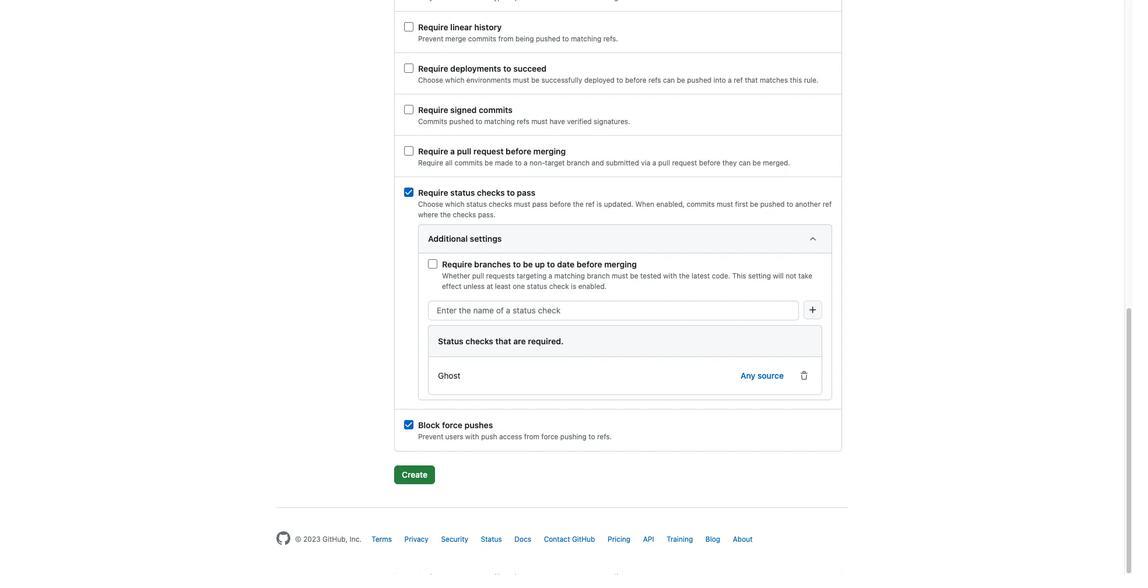 Task type: describe. For each thing, give the bounding box(es) containing it.
commits inside the require status checks to pass choose which status checks must pass before the ref is updated. when enabled, commits must first be pushed to another ref where the checks pass.
[[687, 200, 715, 208]]

to inside require signed commits commits pushed to matching refs must have verified signatures.
[[476, 117, 482, 125]]

from inside block force pushes prevent users with push access from force pushing to refs.
[[524, 433, 540, 441]]

all
[[445, 159, 453, 167]]

be left into
[[677, 76, 685, 84]]

Require branches to be up to date before merging checkbox
[[428, 260, 438, 269]]

refs inside 'require deployments to succeed choose which environments must be successfully deployed to before refs can be pushed into a ref that matches this rule.'
[[649, 76, 661, 84]]

require for require status checks to pass
[[418, 188, 448, 197]]

target
[[545, 159, 565, 167]]

updated.
[[604, 200, 634, 208]]

branches
[[474, 260, 511, 269]]

which inside the require status checks to pass choose which status checks must pass before the ref is updated. when enabled, commits must first be pushed to another ref where the checks pass.
[[445, 200, 465, 208]]

privacy link
[[405, 536, 429, 544]]

0 horizontal spatial pull
[[457, 146, 472, 156]]

matches
[[760, 76, 788, 84]]

setting
[[748, 272, 771, 280]]

merged.
[[763, 159, 790, 167]]

targeting
[[517, 272, 547, 280]]

into
[[714, 76, 726, 84]]

merging inside require a pull request before merging require all commits be made to a non-target branch and submitted via a pull request before they can be merged.
[[534, 146, 566, 156]]

at
[[487, 282, 493, 291]]

signed
[[450, 105, 477, 115]]

successfully
[[542, 76, 583, 84]]

will
[[773, 272, 784, 280]]

first
[[735, 200, 748, 208]]

0 horizontal spatial request
[[474, 146, 504, 156]]

merge
[[445, 34, 466, 43]]

status link
[[481, 536, 502, 544]]

any
[[741, 371, 756, 381]]

Require linear history checkbox
[[404, 22, 414, 32]]

tested
[[641, 272, 661, 280]]

refs. inside require linear history prevent merge commits from being pushed to matching refs.
[[604, 34, 618, 43]]

before inside the require status checks to pass choose which status checks must pass before the ref is updated. when enabled, commits must first be pushed to another ref where the checks pass.
[[550, 200, 571, 208]]

0 horizontal spatial that
[[496, 337, 511, 346]]

unless
[[464, 282, 485, 291]]

linear
[[450, 22, 472, 32]]

check
[[549, 282, 569, 291]]

commits
[[418, 117, 447, 125]]

require for require branches to be up to date before merging
[[442, 260, 472, 269]]

pricing link
[[608, 536, 631, 544]]

choose inside the require status checks to pass choose which status checks must pass before the ref is updated. when enabled, commits must first be pushed to another ref where the checks pass.
[[418, 200, 443, 208]]

0 vertical spatial force
[[442, 421, 463, 430]]

api link
[[643, 536, 654, 544]]

submitted
[[606, 159, 639, 167]]

any source
[[741, 371, 784, 381]]

to inside require a pull request before merging require all commits be made to a non-target branch and submitted via a pull request before they can be merged.
[[515, 159, 522, 167]]

take
[[799, 272, 813, 280]]

homepage image
[[277, 532, 291, 546]]

must inside 'require deployments to succeed choose which environments must be successfully deployed to before refs can be pushed into a ref that matches this rule.'
[[513, 76, 529, 84]]

require for require linear history
[[418, 22, 448, 32]]

blog link
[[706, 536, 721, 544]]

be left up
[[523, 260, 533, 269]]

refs inside require signed commits commits pushed to matching refs must have verified signatures.
[[517, 117, 530, 125]]

up
[[535, 260, 545, 269]]

to up targeting at the left of page
[[513, 260, 521, 269]]

api
[[643, 536, 654, 544]]

to up environments
[[503, 64, 511, 73]]

non-
[[530, 159, 545, 167]]

inc.
[[350, 536, 362, 544]]

code.
[[712, 272, 731, 280]]

the inside "require branches to be up to date before merging whether pull requests targeting a matching branch must be tested with the latest code. this setting will not take effect unless at least one status check is enabled."
[[679, 272, 690, 280]]

merging inside "require branches to be up to date before merging whether pull requests targeting a matching branch must be tested with the latest code. this setting will not take effect unless at least one status check is enabled."
[[605, 260, 637, 269]]

to left another
[[787, 200, 794, 208]]

deployed
[[584, 76, 615, 84]]

commits inside require linear history prevent merge commits from being pushed to matching refs.
[[468, 34, 496, 43]]

one
[[513, 282, 525, 291]]

and
[[592, 159, 604, 167]]

pushed inside require linear history prevent merge commits from being pushed to matching refs.
[[536, 34, 561, 43]]

create button
[[394, 466, 435, 485]]

contact
[[544, 536, 570, 544]]

being
[[516, 34, 534, 43]]

pushed inside 'require deployments to succeed choose which environments must be successfully deployed to before refs can be pushed into a ref that matches this rule.'
[[687, 76, 712, 84]]

privacy
[[405, 536, 429, 544]]

succeed
[[514, 64, 547, 73]]

pricing
[[608, 536, 631, 544]]

pull inside "require branches to be up to date before merging whether pull requests targeting a matching branch must be tested with the latest code. this setting will not take effect unless at least one status check is enabled."
[[472, 272, 484, 280]]

are
[[514, 337, 526, 346]]

least
[[495, 282, 511, 291]]

be left merged.
[[753, 159, 761, 167]]

0 vertical spatial the
[[573, 200, 584, 208]]

pushed inside the require status checks to pass choose which status checks must pass before the ref is updated. when enabled, commits must first be pushed to another ref where the checks pass.
[[761, 200, 785, 208]]

collapse image
[[809, 235, 818, 244]]

with inside "require branches to be up to date before merging whether pull requests targeting a matching branch must be tested with the latest code. this setting will not take effect unless at least one status check is enabled."
[[663, 272, 677, 280]]

must inside "require branches to be up to date before merging whether pull requests targeting a matching branch must be tested with the latest code. this setting will not take effect unless at least one status check is enabled."
[[612, 272, 628, 280]]

block force pushes prevent users with push access from force pushing to refs.
[[418, 421, 612, 441]]

requests
[[486, 272, 515, 280]]

they
[[723, 159, 737, 167]]

security link
[[441, 536, 468, 544]]

where
[[418, 211, 438, 219]]

require deployments to succeed choose which environments must be successfully deployed to before refs can be pushed into a ref that matches this rule.
[[418, 64, 819, 84]]

be left tested
[[630, 272, 639, 280]]

pushing
[[561, 433, 587, 441]]

add selected status checks image
[[809, 306, 818, 315]]

require for require a pull request before merging
[[418, 146, 448, 156]]

verified
[[567, 117, 592, 125]]

to inside block force pushes prevent users with push access from force pushing to refs.
[[589, 433, 595, 441]]

terms link
[[372, 536, 392, 544]]

create
[[402, 470, 428, 480]]

©
[[295, 536, 301, 544]]

before inside "require branches to be up to date before merging whether pull requests targeting a matching branch must be tested with the latest code. this setting will not take effect unless at least one status check is enabled."
[[577, 260, 602, 269]]

contact github link
[[544, 536, 595, 544]]

effect
[[442, 282, 462, 291]]

be left made
[[485, 159, 493, 167]]

ghost
[[438, 371, 461, 381]]

require linear history prevent merge commits from being pushed to matching refs.
[[418, 22, 618, 43]]

choose inside 'require deployments to succeed choose which environments must be successfully deployed to before refs can be pushed into a ref that matches this rule.'
[[418, 76, 443, 84]]

deployments
[[450, 64, 501, 73]]

about
[[733, 536, 753, 544]]

delete ghost} image
[[800, 372, 809, 381]]

any source button
[[733, 367, 792, 386]]

must left first
[[717, 200, 733, 208]]

when
[[636, 200, 655, 208]]

0 horizontal spatial ref
[[586, 200, 595, 208]]

Block force pushes checkbox
[[404, 421, 414, 430]]

to right up
[[547, 260, 555, 269]]

ref inside 'require deployments to succeed choose which environments must be successfully deployed to before refs can be pushed into a ref that matches this rule.'
[[734, 76, 743, 84]]

training link
[[667, 536, 693, 544]]

a inside 'require deployments to succeed choose which environments must be successfully deployed to before refs can be pushed into a ref that matches this rule.'
[[728, 76, 732, 84]]

require branches to be up to date before merging whether pull requests targeting a matching branch must be tested with the latest code. this setting will not take effect unless at least one status check is enabled.
[[442, 260, 813, 291]]

require a pull request before merging require all commits be made to a non-target branch and submitted via a pull request before they can be merged.
[[418, 146, 790, 167]]

from inside require linear history prevent merge commits from being pushed to matching refs.
[[498, 34, 514, 43]]

a right via
[[653, 159, 656, 167]]

commits inside require signed commits commits pushed to matching refs must have verified signatures.
[[479, 105, 513, 115]]

required.
[[528, 337, 564, 346]]

not
[[786, 272, 797, 280]]

github
[[572, 536, 595, 544]]



Task type: vqa. For each thing, say whether or not it's contained in the screenshot.
formalize
no



Task type: locate. For each thing, give the bounding box(es) containing it.
made
[[495, 159, 513, 167]]

0 vertical spatial pull
[[457, 146, 472, 156]]

that inside 'require deployments to succeed choose which environments must be successfully deployed to before refs can be pushed into a ref that matches this rule.'
[[745, 76, 758, 84]]

status for status link
[[481, 536, 502, 544]]

branch for require a pull request before merging
[[567, 159, 590, 167]]

to inside require linear history prevent merge commits from being pushed to matching refs.
[[562, 34, 569, 43]]

blog
[[706, 536, 721, 544]]

ref right into
[[734, 76, 743, 84]]

1 horizontal spatial ref
[[734, 76, 743, 84]]

that
[[745, 76, 758, 84], [496, 337, 511, 346]]

0 vertical spatial with
[[663, 272, 677, 280]]

1 vertical spatial force
[[542, 433, 559, 441]]

require status checks to pass choose which status checks must pass before the ref is updated. when enabled, commits must first be pushed to another ref where the checks pass.
[[418, 188, 832, 219]]

0 vertical spatial is
[[597, 200, 602, 208]]

contact github
[[544, 536, 595, 544]]

can
[[663, 76, 675, 84], [739, 159, 751, 167]]

must
[[513, 76, 529, 84], [532, 117, 548, 125], [514, 200, 530, 208], [717, 200, 733, 208], [612, 272, 628, 280]]

this
[[733, 272, 746, 280]]

1 horizontal spatial status
[[481, 536, 502, 544]]

that left the "are"
[[496, 337, 511, 346]]

Require status checks to pass checkbox
[[404, 188, 414, 197]]

block
[[418, 421, 440, 430]]

0 horizontal spatial refs
[[517, 117, 530, 125]]

additional settings
[[428, 234, 502, 244]]

commits down history on the top of the page
[[468, 34, 496, 43]]

pushed right being
[[536, 34, 561, 43]]

0 horizontal spatial is
[[571, 282, 577, 291]]

2 vertical spatial matching
[[555, 272, 585, 280]]

training
[[667, 536, 693, 544]]

pull up unless
[[472, 272, 484, 280]]

1 vertical spatial refs
[[517, 117, 530, 125]]

Enter the name of a status check text field
[[436, 305, 799, 316]]

from right access
[[524, 433, 540, 441]]

1 vertical spatial merging
[[605, 260, 637, 269]]

to right being
[[562, 34, 569, 43]]

signatures.
[[594, 117, 630, 125]]

1 vertical spatial choose
[[418, 200, 443, 208]]

is
[[597, 200, 602, 208], [571, 282, 577, 291]]

pull
[[457, 146, 472, 156], [658, 159, 670, 167], [472, 272, 484, 280]]

pull right via
[[658, 159, 670, 167]]

via
[[641, 159, 651, 167]]

0 vertical spatial merging
[[534, 146, 566, 156]]

refs
[[649, 76, 661, 84], [517, 117, 530, 125]]

pushed right first
[[761, 200, 785, 208]]

request right via
[[672, 159, 697, 167]]

1 vertical spatial is
[[571, 282, 577, 291]]

pushed down "signed"
[[449, 117, 474, 125]]

require signed commits commits pushed to matching refs must have verified signatures.
[[418, 105, 630, 125]]

1 vertical spatial which
[[445, 200, 465, 208]]

1 horizontal spatial is
[[597, 200, 602, 208]]

0 vertical spatial status
[[450, 188, 475, 197]]

refs. up 'require deployments to succeed choose which environments must be successfully deployed to before refs can be pushed into a ref that matches this rule.'
[[604, 34, 618, 43]]

prevent inside require linear history prevent merge commits from being pushed to matching refs.
[[418, 34, 443, 43]]

a left non-
[[524, 159, 528, 167]]

the left the latest
[[679, 272, 690, 280]]

require left all
[[418, 159, 443, 167]]

1 which from the top
[[445, 76, 465, 84]]

pass
[[517, 188, 536, 197], [532, 200, 548, 208]]

to down "signed"
[[476, 117, 482, 125]]

1 vertical spatial request
[[672, 159, 697, 167]]

a right into
[[728, 76, 732, 84]]

this
[[790, 76, 802, 84]]

1 vertical spatial matching
[[484, 117, 515, 125]]

status
[[450, 188, 475, 197], [467, 200, 487, 208], [527, 282, 547, 291]]

footer containing © 2023 github, inc.
[[267, 508, 858, 575]]

require up whether
[[442, 260, 472, 269]]

that left matches
[[745, 76, 758, 84]]

branch for require branches to be up to date before merging
[[587, 272, 610, 280]]

1 choose from the top
[[418, 76, 443, 84]]

with down the pushes
[[465, 433, 479, 441]]

1 horizontal spatial that
[[745, 76, 758, 84]]

source
[[758, 371, 784, 381]]

require right require deployments to succeed option
[[418, 64, 448, 73]]

which down deployments
[[445, 76, 465, 84]]

is inside "require branches to be up to date before merging whether pull requests targeting a matching branch must be tested with the latest code. this setting will not take effect unless at least one status check is enabled."
[[571, 282, 577, 291]]

must left the have
[[532, 117, 548, 125]]

1 horizontal spatial can
[[739, 159, 751, 167]]

commits right all
[[455, 159, 483, 167]]

date
[[557, 260, 575, 269]]

with right tested
[[663, 272, 677, 280]]

before up made
[[506, 146, 531, 156]]

rule.
[[804, 76, 819, 84]]

commits down environments
[[479, 105, 513, 115]]

© 2023 github, inc.
[[295, 536, 362, 544]]

0 vertical spatial can
[[663, 76, 675, 84]]

to right pushing
[[589, 433, 595, 441]]

github,
[[323, 536, 348, 544]]

have
[[550, 117, 565, 125]]

which inside 'require deployments to succeed choose which environments must be successfully deployed to before refs can be pushed into a ref that matches this rule.'
[[445, 76, 465, 84]]

before down target
[[550, 200, 571, 208]]

status up pass.
[[467, 200, 487, 208]]

matching up made
[[484, 117, 515, 125]]

1 vertical spatial the
[[440, 211, 451, 219]]

can right they
[[739, 159, 751, 167]]

1 vertical spatial that
[[496, 337, 511, 346]]

must inside require signed commits commits pushed to matching refs must have verified signatures.
[[532, 117, 548, 125]]

1 vertical spatial prevent
[[418, 433, 443, 441]]

force up users
[[442, 421, 463, 430]]

must left tested
[[612, 272, 628, 280]]

is right check
[[571, 282, 577, 291]]

whether
[[442, 272, 470, 280]]

history
[[474, 22, 502, 32]]

refs right deployed
[[649, 76, 661, 84]]

refs left the have
[[517, 117, 530, 125]]

require for require signed commits
[[418, 105, 448, 115]]

0 vertical spatial from
[[498, 34, 514, 43]]

require inside require linear history prevent merge commits from being pushed to matching refs.
[[418, 22, 448, 32]]

2 horizontal spatial the
[[679, 272, 690, 280]]

additional
[[428, 234, 468, 244]]

status
[[438, 337, 464, 346], [481, 536, 502, 544]]

1 horizontal spatial pull
[[472, 272, 484, 280]]

the right where
[[440, 211, 451, 219]]

2 horizontal spatial pull
[[658, 159, 670, 167]]

2 which from the top
[[445, 200, 465, 208]]

before inside 'require deployments to succeed choose which environments must be successfully deployed to before refs can be pushed into a ref that matches this rule.'
[[625, 76, 647, 84]]

2 choose from the top
[[418, 200, 443, 208]]

pass.
[[478, 211, 496, 219]]

1 vertical spatial from
[[524, 433, 540, 441]]

settings
[[470, 234, 502, 244]]

1 horizontal spatial merging
[[605, 260, 637, 269]]

0 horizontal spatial can
[[663, 76, 675, 84]]

2 vertical spatial status
[[527, 282, 547, 291]]

before right deployed
[[625, 76, 647, 84]]

force left pushing
[[542, 433, 559, 441]]

merging
[[534, 146, 566, 156], [605, 260, 637, 269]]

require up all
[[418, 146, 448, 156]]

be
[[531, 76, 540, 84], [677, 76, 685, 84], [485, 159, 493, 167], [753, 159, 761, 167], [750, 200, 759, 208], [523, 260, 533, 269], [630, 272, 639, 280]]

another
[[796, 200, 821, 208]]

choose
[[418, 76, 443, 84], [418, 200, 443, 208]]

Require deployments to succeed checkbox
[[404, 64, 414, 73]]

to right deployed
[[617, 76, 623, 84]]

checks
[[477, 188, 505, 197], [489, 200, 512, 208], [453, 211, 476, 219], [466, 337, 494, 346]]

matching up deployed
[[571, 34, 602, 43]]

matching inside require linear history prevent merge commits from being pushed to matching refs.
[[571, 34, 602, 43]]

commits right 'enabled,'
[[687, 200, 715, 208]]

be inside the require status checks to pass choose which status checks must pass before the ref is updated. when enabled, commits must first be pushed to another ref where the checks pass.
[[750, 200, 759, 208]]

terms
[[372, 536, 392, 544]]

status left docs link
[[481, 536, 502, 544]]

require inside "require branches to be up to date before merging whether pull requests targeting a matching branch must be tested with the latest code. this setting will not take effect unless at least one status check is enabled."
[[442, 260, 472, 269]]

ref right another
[[823, 200, 832, 208]]

with inside block force pushes prevent users with push access from force pushing to refs.
[[465, 433, 479, 441]]

environments
[[467, 76, 511, 84]]

pushes
[[465, 421, 493, 430]]

be right first
[[750, 200, 759, 208]]

0 vertical spatial request
[[474, 146, 504, 156]]

1 vertical spatial pass
[[532, 200, 548, 208]]

must down succeed at left
[[513, 76, 529, 84]]

0 vertical spatial matching
[[571, 34, 602, 43]]

push
[[481, 433, 497, 441]]

choose up the commits at the top left of the page
[[418, 76, 443, 84]]

status checks that are required.
[[438, 337, 564, 346]]

2 prevent from the top
[[418, 433, 443, 441]]

require for require deployments to succeed
[[418, 64, 448, 73]]

prevent left merge
[[418, 34, 443, 43]]

0 vertical spatial which
[[445, 76, 465, 84]]

docs link
[[515, 536, 532, 544]]

is inside the require status checks to pass choose which status checks must pass before the ref is updated. when enabled, commits must first be pushed to another ref where the checks pass.
[[597, 200, 602, 208]]

a inside "require branches to be up to date before merging whether pull requests targeting a matching branch must be tested with the latest code. this setting will not take effect unless at least one status check is enabled."
[[549, 272, 553, 280]]

require up where
[[418, 188, 448, 197]]

1 vertical spatial refs.
[[597, 433, 612, 441]]

0 vertical spatial that
[[745, 76, 758, 84]]

matching down date
[[555, 272, 585, 280]]

status up ghost
[[438, 337, 464, 346]]

enabled.
[[578, 282, 607, 291]]

0 horizontal spatial force
[[442, 421, 463, 430]]

prevent down the block
[[418, 433, 443, 441]]

choose up where
[[418, 200, 443, 208]]

0 vertical spatial status
[[438, 337, 464, 346]]

0 vertical spatial refs
[[649, 76, 661, 84]]

matching inside "require branches to be up to date before merging whether pull requests targeting a matching branch must be tested with the latest code. this setting will not take effect unless at least one status check is enabled."
[[555, 272, 585, 280]]

access
[[499, 433, 522, 441]]

0 horizontal spatial status
[[438, 337, 464, 346]]

2 vertical spatial pull
[[472, 272, 484, 280]]

2 horizontal spatial ref
[[823, 200, 832, 208]]

request
[[474, 146, 504, 156], [672, 159, 697, 167]]

0 vertical spatial prevent
[[418, 34, 443, 43]]

2023
[[303, 536, 321, 544]]

footer
[[267, 508, 858, 575]]

branch
[[567, 159, 590, 167], [587, 272, 610, 280]]

refs. inside block force pushes prevent users with push access from force pushing to refs.
[[597, 433, 612, 441]]

be down succeed at left
[[531, 76, 540, 84]]

users
[[445, 433, 463, 441]]

from
[[498, 34, 514, 43], [524, 433, 540, 441]]

the left updated.
[[573, 200, 584, 208]]

1 horizontal spatial the
[[573, 200, 584, 208]]

Require signed commits checkbox
[[404, 105, 414, 114]]

can inside 'require deployments to succeed choose which environments must be successfully deployed to before refs can be pushed into a ref that matches this rule.'
[[663, 76, 675, 84]]

require up the commits at the top left of the page
[[418, 105, 448, 115]]

status down all
[[450, 188, 475, 197]]

require inside require signed commits commits pushed to matching refs must have verified signatures.
[[418, 105, 448, 115]]

require inside 'require deployments to succeed choose which environments must be successfully deployed to before refs can be pushed into a ref that matches this rule.'
[[418, 64, 448, 73]]

0 vertical spatial pass
[[517, 188, 536, 197]]

can inside require a pull request before merging require all commits be made to a non-target branch and submitted via a pull request before they can be merged.
[[739, 159, 751, 167]]

1 horizontal spatial with
[[663, 272, 677, 280]]

merging up enabled.
[[605, 260, 637, 269]]

a up check
[[549, 272, 553, 280]]

is left updated.
[[597, 200, 602, 208]]

branch inside require a pull request before merging require all commits be made to a non-target branch and submitted via a pull request before they can be merged.
[[567, 159, 590, 167]]

0 horizontal spatial from
[[498, 34, 514, 43]]

request up made
[[474, 146, 504, 156]]

1 horizontal spatial from
[[524, 433, 540, 441]]

1 vertical spatial can
[[739, 159, 751, 167]]

can left into
[[663, 76, 675, 84]]

require inside the require status checks to pass choose which status checks must pass before the ref is updated. when enabled, commits must first be pushed to another ref where the checks pass.
[[418, 188, 448, 197]]

Require a pull request before merging checkbox
[[404, 146, 414, 156]]

which
[[445, 76, 465, 84], [445, 200, 465, 208]]

to right made
[[515, 159, 522, 167]]

pull down "signed"
[[457, 146, 472, 156]]

0 vertical spatial refs.
[[604, 34, 618, 43]]

pushed left into
[[687, 76, 712, 84]]

before up enabled.
[[577, 260, 602, 269]]

a up all
[[450, 146, 455, 156]]

0 vertical spatial choose
[[418, 76, 443, 84]]

latest
[[692, 272, 710, 280]]

1 vertical spatial branch
[[587, 272, 610, 280]]

status down targeting at the left of page
[[527, 282, 547, 291]]

0 vertical spatial branch
[[567, 159, 590, 167]]

commits
[[468, 34, 496, 43], [479, 105, 513, 115], [455, 159, 483, 167], [687, 200, 715, 208]]

pushed
[[536, 34, 561, 43], [687, 76, 712, 84], [449, 117, 474, 125], [761, 200, 785, 208]]

branch inside "require branches to be up to date before merging whether pull requests targeting a matching branch must be tested with the latest code. this setting will not take effect unless at least one status check is enabled."
[[587, 272, 610, 280]]

about link
[[733, 536, 753, 544]]

the
[[573, 200, 584, 208], [440, 211, 451, 219], [679, 272, 690, 280]]

ref left updated.
[[586, 200, 595, 208]]

prevent for require
[[418, 34, 443, 43]]

must down non-
[[514, 200, 530, 208]]

a
[[728, 76, 732, 84], [450, 146, 455, 156], [524, 159, 528, 167], [653, 159, 656, 167], [549, 272, 553, 280]]

2 vertical spatial the
[[679, 272, 690, 280]]

branch left and
[[567, 159, 590, 167]]

1 horizontal spatial request
[[672, 159, 697, 167]]

prevent for block
[[418, 433, 443, 441]]

status for status checks that are required.
[[438, 337, 464, 346]]

pushed inside require signed commits commits pushed to matching refs must have verified signatures.
[[449, 117, 474, 125]]

1 vertical spatial status
[[467, 200, 487, 208]]

0 horizontal spatial with
[[465, 433, 479, 441]]

from left being
[[498, 34, 514, 43]]

enabled,
[[657, 200, 685, 208]]

1 vertical spatial pull
[[658, 159, 670, 167]]

commits inside require a pull request before merging require all commits be made to a non-target branch and submitted via a pull request before they can be merged.
[[455, 159, 483, 167]]

1 vertical spatial status
[[481, 536, 502, 544]]

prevent inside block force pushes prevent users with push access from force pushing to refs.
[[418, 433, 443, 441]]

refs. right pushing
[[597, 433, 612, 441]]

merging up target
[[534, 146, 566, 156]]

prevent
[[418, 34, 443, 43], [418, 433, 443, 441]]

1 prevent from the top
[[418, 34, 443, 43]]

0 horizontal spatial merging
[[534, 146, 566, 156]]

before left they
[[699, 159, 721, 167]]

matching inside require signed commits commits pushed to matching refs must have verified signatures.
[[484, 117, 515, 125]]

which up additional
[[445, 200, 465, 208]]

1 vertical spatial with
[[465, 433, 479, 441]]

1 horizontal spatial refs
[[649, 76, 661, 84]]

to down made
[[507, 188, 515, 197]]

status inside "require branches to be up to date before merging whether pull requests targeting a matching branch must be tested with the latest code. this setting will not take effect unless at least one status check is enabled."
[[527, 282, 547, 291]]

1 horizontal spatial force
[[542, 433, 559, 441]]

branch up enabled.
[[587, 272, 610, 280]]

require right require linear history checkbox
[[418, 22, 448, 32]]

0 horizontal spatial the
[[440, 211, 451, 219]]



